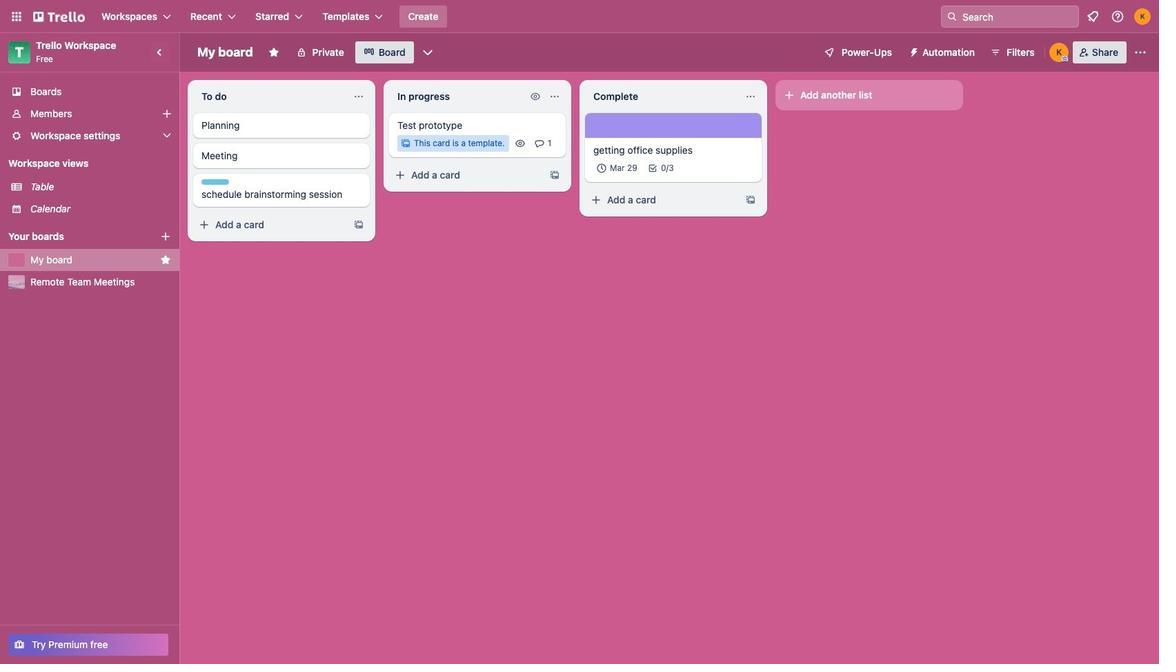 Task type: vqa. For each thing, say whether or not it's contained in the screenshot.
Board name text box
yes



Task type: describe. For each thing, give the bounding box(es) containing it.
1 horizontal spatial create from template… image
[[549, 170, 560, 181]]

open information menu image
[[1111, 10, 1125, 23]]

workspace navigation collapse icon image
[[150, 43, 170, 62]]

1 vertical spatial kendallparks02 (kendallparks02) image
[[1050, 43, 1069, 62]]

customize views image
[[421, 46, 435, 59]]

your boards with 2 items element
[[8, 228, 139, 245]]

Search field
[[958, 6, 1079, 27]]

search image
[[947, 11, 958, 22]]

add board image
[[160, 231, 171, 242]]

back to home image
[[33, 6, 85, 28]]

2 horizontal spatial create from template… image
[[745, 195, 756, 206]]



Task type: locate. For each thing, give the bounding box(es) containing it.
kendallparks02 (kendallparks02) image right open information menu icon at top right
[[1135, 8, 1151, 25]]

None checkbox
[[593, 160, 642, 177]]

None text field
[[193, 86, 348, 108], [389, 86, 527, 108], [585, 86, 740, 108], [193, 86, 348, 108], [389, 86, 527, 108], [585, 86, 740, 108]]

kendallparks02 (kendallparks02) image
[[1135, 8, 1151, 25], [1050, 43, 1069, 62]]

0 horizontal spatial kendallparks02 (kendallparks02) image
[[1050, 43, 1069, 62]]

show menu image
[[1134, 46, 1148, 59]]

this member is an admin of this board. image
[[1062, 56, 1068, 62]]

Board name text field
[[190, 41, 260, 63]]

0 vertical spatial create from template… image
[[549, 170, 560, 181]]

2 vertical spatial create from template… image
[[353, 219, 364, 230]]

starred icon image
[[160, 255, 171, 266]]

star or unstar board image
[[268, 47, 279, 58]]

0 notifications image
[[1085, 8, 1101, 25]]

color: sky, title: "design" element
[[202, 179, 229, 185]]

0 horizontal spatial create from template… image
[[353, 219, 364, 230]]

0 vertical spatial kendallparks02 (kendallparks02) image
[[1135, 8, 1151, 25]]

kendallparks02 (kendallparks02) image down search field
[[1050, 43, 1069, 62]]

sm image
[[903, 41, 923, 61]]

1 vertical spatial create from template… image
[[745, 195, 756, 206]]

kendallparks02 (kendallparks02) image inside primary element
[[1135, 8, 1151, 25]]

switch to… image
[[10, 10, 23, 23]]

create from template… image
[[549, 170, 560, 181], [745, 195, 756, 206], [353, 219, 364, 230]]

primary element
[[0, 0, 1159, 33]]

1 horizontal spatial kendallparks02 (kendallparks02) image
[[1135, 8, 1151, 25]]



